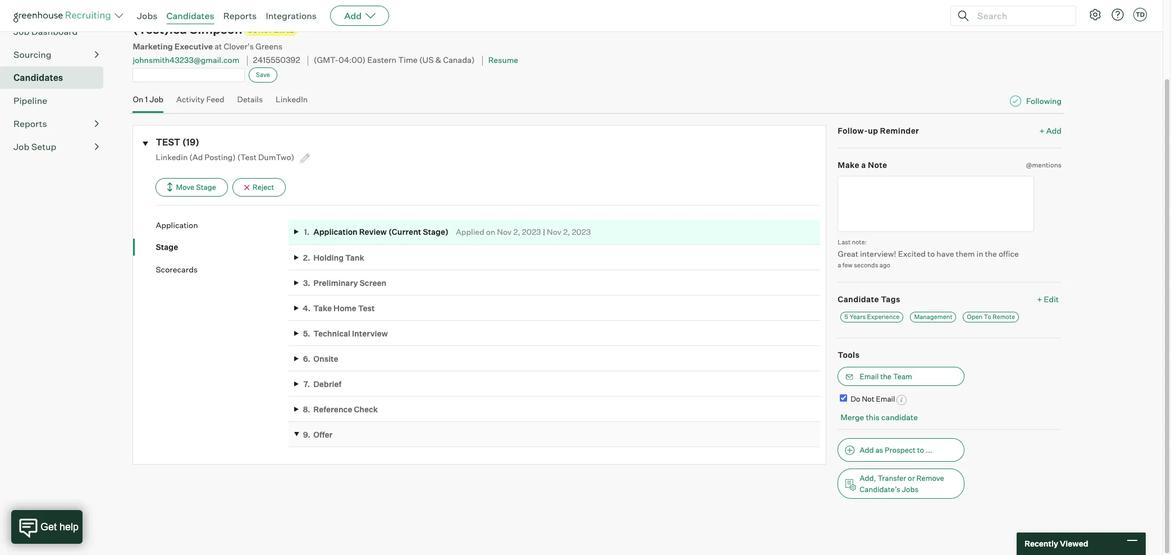 Task type: vqa. For each thing, say whether or not it's contained in the screenshot.
"Icon Chart" associated with Referrals Over Time
no



Task type: describe. For each thing, give the bounding box(es) containing it.
2 vertical spatial email
[[877, 395, 896, 404]]

test
[[156, 137, 181, 148]]

job setup link
[[13, 140, 99, 153]]

viewed
[[1061, 539, 1089, 548]]

job dashboard
[[13, 26, 78, 37]]

3.
[[303, 278, 310, 287]]

tank
[[346, 253, 365, 262]]

6.
[[303, 354, 311, 363]]

candidate's
[[860, 485, 901, 494]]

stage inside move stage button
[[196, 182, 216, 191]]

0 horizontal spatial application
[[156, 220, 198, 230]]

6. onsite
[[303, 354, 339, 363]]

ago
[[880, 261, 891, 269]]

7. debrief
[[304, 379, 342, 388]]

1 2023 from the left
[[522, 227, 541, 237]]

+ edit
[[1038, 295, 1060, 304]]

team
[[894, 372, 913, 381]]

feed
[[206, 94, 225, 104]]

applied
[[456, 227, 485, 237]]

details
[[237, 94, 263, 104]]

them
[[956, 249, 976, 258]]

9. offer
[[303, 430, 333, 439]]

open to remote link
[[964, 312, 1020, 322]]

sourcing
[[13, 49, 51, 60]]

debrief
[[314, 379, 342, 388]]

Do Not Email checkbox
[[841, 395, 848, 402]]

reject
[[253, 182, 274, 191]]

0 vertical spatial candidates link
[[167, 10, 214, 21]]

configure image
[[1089, 8, 1103, 21]]

setup
[[31, 141, 56, 152]]

to inside button
[[918, 445, 925, 454]]

stage)
[[423, 227, 449, 237]]

0 vertical spatial edit
[[1025, 21, 1040, 30]]

add for add as prospect to ...
[[860, 445, 874, 454]]

(test
[[238, 152, 257, 162]]

1 nov from the left
[[497, 227, 512, 237]]

profile
[[1041, 21, 1065, 30]]

0 vertical spatial candidates
[[167, 10, 214, 21]]

2 2, from the left
[[564, 227, 571, 237]]

td button
[[1134, 8, 1148, 21]]

add, transfer or remove candidate's jobs button
[[838, 468, 965, 499]]

few
[[843, 261, 853, 269]]

merge this candidate link
[[841, 412, 919, 422]]

(19)
[[182, 137, 199, 148]]

email the team
[[860, 372, 913, 381]]

applied on  nov 2, 2023 | nov 2, 2023
[[456, 227, 591, 237]]

jobs link
[[137, 10, 158, 21]]

reference
[[314, 404, 353, 414]]

2 nov from the left
[[547, 227, 562, 237]]

candidate
[[882, 412, 919, 422]]

johnsmith43233@gmail.com link
[[133, 55, 240, 65]]

scorecards
[[156, 264, 198, 274]]

linkedin (ad posting) (test dumtwo)
[[156, 152, 296, 162]]

to inside last note: great interview! excited to have them in the office a few seconds ago
[[928, 249, 936, 258]]

marketing
[[133, 42, 173, 52]]

add button
[[330, 6, 389, 26]]

jobs inside "add, transfer or remove candidate's jobs"
[[902, 485, 919, 494]]

reject button
[[232, 178, 286, 197]]

1.
[[304, 227, 310, 237]]

0 vertical spatial email
[[274, 27, 294, 34]]

1 vertical spatial not
[[862, 395, 875, 404]]

a inside last note: great interview! excited to have them in the office a few seconds ago
[[838, 261, 842, 269]]

4.
[[303, 303, 311, 313]]

greenhouse recruiting image
[[13, 9, 115, 22]]

2.
[[303, 253, 311, 262]]

activity feed link
[[176, 94, 225, 111]]

move stage button
[[156, 178, 228, 197]]

+ edit link
[[1035, 292, 1062, 307]]

following
[[1027, 96, 1062, 105]]

8. reference check
[[303, 404, 378, 414]]

candidate
[[838, 295, 880, 304]]

stage inside stage link
[[156, 242, 178, 252]]

posting)
[[205, 152, 236, 162]]

activity feed
[[176, 94, 225, 104]]

5 years experience link
[[841, 312, 904, 322]]

office
[[999, 249, 1020, 258]]

this
[[867, 412, 880, 422]]

interview
[[352, 328, 388, 338]]

0 vertical spatial do
[[248, 27, 258, 34]]

management link
[[911, 312, 957, 322]]

remove
[[917, 473, 945, 482]]

johnsmith43233@gmail.com
[[133, 55, 240, 65]]

td
[[1136, 11, 1146, 19]]

1 horizontal spatial do not email
[[851, 395, 896, 404]]

0 horizontal spatial not
[[259, 27, 273, 34]]

3. preliminary screen
[[303, 278, 387, 287]]

edit profile link
[[1025, 21, 1065, 30]]

1 horizontal spatial a
[[862, 160, 867, 170]]

2 2023 from the left
[[572, 227, 591, 237]]

(gmt-04:00) eastern time (us & canada)
[[314, 55, 475, 65]]

up
[[868, 126, 879, 136]]

job dashboard link
[[13, 25, 99, 38]]

|
[[543, 227, 546, 237]]

+ for + edit
[[1038, 295, 1043, 304]]

5
[[845, 313, 849, 321]]

5 years experience
[[845, 313, 900, 321]]

04:00)
[[339, 55, 366, 65]]

the inside last note: great interview! excited to have them in the office a few seconds ago
[[986, 249, 998, 258]]

make a note
[[838, 160, 888, 170]]

canada)
[[443, 55, 475, 65]]



Task type: locate. For each thing, give the bounding box(es) containing it.
...
[[926, 445, 933, 454]]

1 vertical spatial candidates link
[[13, 71, 99, 84]]

resume
[[489, 55, 519, 65]]

on
[[486, 227, 496, 237]]

job inside on 1 job link
[[150, 94, 164, 104]]

job inside job dashboard link
[[13, 26, 29, 37]]

1 horizontal spatial to
[[928, 249, 936, 258]]

jobs up (test)ica
[[137, 10, 158, 21]]

add as prospect to ... button
[[838, 438, 965, 462]]

0 horizontal spatial the
[[881, 372, 892, 381]]

add
[[344, 10, 362, 21], [1047, 126, 1062, 136], [860, 445, 874, 454]]

add, transfer or remove candidate's jobs
[[860, 473, 945, 494]]

2, right |
[[564, 227, 571, 237]]

0 vertical spatial reports link
[[223, 10, 257, 21]]

0 horizontal spatial edit
[[1025, 21, 1040, 30]]

do up clover's
[[248, 27, 258, 34]]

1 vertical spatial reports link
[[13, 117, 99, 130]]

0 vertical spatial not
[[259, 27, 273, 34]]

1 horizontal spatial stage
[[196, 182, 216, 191]]

1 horizontal spatial 2023
[[572, 227, 591, 237]]

2 vertical spatial add
[[860, 445, 874, 454]]

1 vertical spatial email
[[860, 372, 879, 381]]

5.
[[303, 328, 310, 338]]

0 vertical spatial a
[[862, 160, 867, 170]]

job inside job setup link
[[13, 141, 29, 152]]

management
[[915, 313, 953, 321]]

greens
[[256, 42, 283, 52]]

not up this
[[862, 395, 875, 404]]

@mentions link
[[1027, 159, 1062, 170]]

None text field
[[133, 68, 245, 82], [838, 176, 1035, 232], [133, 68, 245, 82], [838, 176, 1035, 232]]

0 vertical spatial jobs
[[137, 10, 158, 21]]

edit profile
[[1025, 21, 1065, 30]]

stage
[[196, 182, 216, 191], [156, 242, 178, 252]]

email up merge this candidate link
[[877, 395, 896, 404]]

to
[[928, 249, 936, 258], [918, 445, 925, 454]]

interview!
[[861, 249, 897, 258]]

1 vertical spatial a
[[838, 261, 842, 269]]

to left have
[[928, 249, 936, 258]]

1 horizontal spatial candidates link
[[167, 10, 214, 21]]

reports link up job setup link
[[13, 117, 99, 130]]

0 vertical spatial stage
[[196, 182, 216, 191]]

follow-up reminder
[[838, 126, 920, 136]]

onsite
[[314, 354, 339, 363]]

1 horizontal spatial reports
[[223, 10, 257, 21]]

reports link up simpson
[[223, 10, 257, 21]]

(test)ica simpson
[[133, 21, 243, 37]]

email left 'team'
[[860, 372, 879, 381]]

nov right |
[[547, 227, 562, 237]]

2,
[[514, 227, 521, 237], [564, 227, 571, 237]]

0 vertical spatial to
[[928, 249, 936, 258]]

1 vertical spatial job
[[150, 94, 164, 104]]

nov right "on"
[[497, 227, 512, 237]]

do not email up greens
[[248, 27, 294, 34]]

email down integrations in the top left of the page
[[274, 27, 294, 34]]

merge
[[841, 412, 865, 422]]

take
[[314, 303, 332, 313]]

pipeline link
[[13, 94, 99, 107]]

1 horizontal spatial the
[[986, 249, 998, 258]]

email the team button
[[838, 367, 965, 386]]

candidates link down sourcing link
[[13, 71, 99, 84]]

1 vertical spatial reports
[[13, 118, 47, 129]]

1 horizontal spatial reports link
[[223, 10, 257, 21]]

dashboard
[[31, 26, 78, 37]]

0 horizontal spatial candidates
[[13, 72, 63, 83]]

4. take home test
[[303, 303, 375, 313]]

linkedin
[[276, 94, 308, 104]]

add left as
[[860, 445, 874, 454]]

email
[[274, 27, 294, 34], [860, 372, 879, 381], [877, 395, 896, 404]]

1 vertical spatial edit
[[1045, 295, 1060, 304]]

to left ...
[[918, 445, 925, 454]]

do
[[248, 27, 258, 34], [851, 395, 861, 404]]

job up 'sourcing'
[[13, 26, 29, 37]]

1 horizontal spatial 2,
[[564, 227, 571, 237]]

1 horizontal spatial not
[[862, 395, 875, 404]]

candidates down 'sourcing'
[[13, 72, 63, 83]]

8.
[[303, 404, 311, 414]]

0 horizontal spatial add
[[344, 10, 362, 21]]

2415550392
[[253, 55, 300, 65]]

0 horizontal spatial do
[[248, 27, 258, 34]]

1 vertical spatial +
[[1038, 295, 1043, 304]]

1 horizontal spatial do
[[851, 395, 861, 404]]

the right in
[[986, 249, 998, 258]]

@mentions
[[1027, 161, 1062, 169]]

integrations
[[266, 10, 317, 21]]

1 horizontal spatial add
[[860, 445, 874, 454]]

nov
[[497, 227, 512, 237], [547, 227, 562, 237]]

1 vertical spatial do
[[851, 395, 861, 404]]

0 horizontal spatial to
[[918, 445, 925, 454]]

note:
[[852, 238, 867, 246]]

linkedin
[[156, 152, 188, 162]]

stage up scorecards on the left top
[[156, 242, 178, 252]]

0 horizontal spatial do not email
[[248, 27, 294, 34]]

a left note
[[862, 160, 867, 170]]

1 horizontal spatial application
[[314, 227, 358, 237]]

1 horizontal spatial edit
[[1045, 295, 1060, 304]]

1 horizontal spatial jobs
[[902, 485, 919, 494]]

a
[[862, 160, 867, 170], [838, 261, 842, 269]]

merge this candidate
[[841, 412, 919, 422]]

jobs
[[137, 10, 158, 21], [902, 485, 919, 494]]

check
[[354, 404, 378, 414]]

1 horizontal spatial nov
[[547, 227, 562, 237]]

0 horizontal spatial candidates link
[[13, 71, 99, 84]]

reports up simpson
[[223, 10, 257, 21]]

to
[[985, 313, 992, 321]]

move
[[176, 182, 195, 191]]

edit
[[1025, 21, 1040, 30], [1045, 295, 1060, 304]]

0 horizontal spatial 2,
[[514, 227, 521, 237]]

reports down pipeline
[[13, 118, 47, 129]]

1 vertical spatial to
[[918, 445, 925, 454]]

1 vertical spatial add
[[1047, 126, 1062, 136]]

do not email up this
[[851, 395, 896, 404]]

excited
[[899, 249, 926, 258]]

0 horizontal spatial reports
[[13, 118, 47, 129]]

seconds
[[855, 261, 879, 269]]

add inside button
[[860, 445, 874, 454]]

(ad
[[189, 152, 203, 162]]

2. holding tank
[[303, 253, 365, 262]]

+
[[1040, 126, 1045, 136], [1038, 295, 1043, 304]]

0 vertical spatial the
[[986, 249, 998, 258]]

on 1 job link
[[133, 94, 164, 111]]

2, right "on"
[[514, 227, 521, 237]]

not
[[259, 27, 273, 34], [862, 395, 875, 404]]

0 vertical spatial add
[[344, 10, 362, 21]]

1 vertical spatial candidates
[[13, 72, 63, 83]]

job for job dashboard
[[13, 26, 29, 37]]

jobs down or at the bottom of page
[[902, 485, 919, 494]]

a left few
[[838, 261, 842, 269]]

1 2, from the left
[[514, 227, 521, 237]]

1 vertical spatial jobs
[[902, 485, 919, 494]]

add down "following" link
[[1047, 126, 1062, 136]]

0 horizontal spatial 2023
[[522, 227, 541, 237]]

the left 'team'
[[881, 372, 892, 381]]

home
[[334, 303, 357, 313]]

td button
[[1132, 6, 1150, 24]]

do right do not email checkbox
[[851, 395, 861, 404]]

0 horizontal spatial a
[[838, 261, 842, 269]]

0 vertical spatial do not email
[[248, 27, 294, 34]]

the inside button
[[881, 372, 892, 381]]

candidates up (test)ica simpson at the top of the page
[[167, 10, 214, 21]]

or
[[908, 473, 916, 482]]

reports
[[223, 10, 257, 21], [13, 118, 47, 129]]

2023 left |
[[522, 227, 541, 237]]

job left setup
[[13, 141, 29, 152]]

candidates link up (test)ica simpson at the top of the page
[[167, 10, 214, 21]]

job
[[13, 26, 29, 37], [150, 94, 164, 104], [13, 141, 29, 152]]

0 vertical spatial job
[[13, 26, 29, 37]]

job right 1
[[150, 94, 164, 104]]

add as prospect to ...
[[860, 445, 933, 454]]

Search text field
[[975, 8, 1066, 24]]

stage right move
[[196, 182, 216, 191]]

0 horizontal spatial nov
[[497, 227, 512, 237]]

test (19)
[[156, 137, 199, 148]]

recently viewed
[[1025, 539, 1089, 548]]

0 vertical spatial +
[[1040, 126, 1045, 136]]

candidates
[[167, 10, 214, 21], [13, 72, 63, 83]]

add for add
[[344, 10, 362, 21]]

1 vertical spatial do not email
[[851, 395, 896, 404]]

activity
[[176, 94, 205, 104]]

scorecards link
[[156, 264, 289, 275]]

add inside 'link'
[[1047, 126, 1062, 136]]

+ add link
[[1040, 125, 1062, 136]]

job for job setup
[[13, 141, 29, 152]]

2 vertical spatial job
[[13, 141, 29, 152]]

+ for + add
[[1040, 126, 1045, 136]]

1 horizontal spatial candidates
[[167, 10, 214, 21]]

sourcing link
[[13, 48, 99, 61]]

2 horizontal spatial add
[[1047, 126, 1062, 136]]

transfer
[[878, 473, 907, 482]]

application
[[156, 220, 198, 230], [314, 227, 358, 237]]

application down move
[[156, 220, 198, 230]]

save link
[[249, 67, 277, 82]]

1. application review (current stage)
[[304, 227, 449, 237]]

at
[[215, 42, 222, 52]]

0 horizontal spatial reports link
[[13, 117, 99, 130]]

tags
[[882, 295, 901, 304]]

2023 right |
[[572, 227, 591, 237]]

&
[[436, 55, 442, 65]]

add inside popup button
[[344, 10, 362, 21]]

time
[[398, 55, 418, 65]]

1 vertical spatial the
[[881, 372, 892, 381]]

1
[[145, 94, 148, 104]]

following link
[[1027, 95, 1062, 106]]

1 vertical spatial stage
[[156, 242, 178, 252]]

0 horizontal spatial jobs
[[137, 10, 158, 21]]

add up 04:00) on the top left of page
[[344, 10, 362, 21]]

note
[[869, 160, 888, 170]]

last note: great interview! excited to have them in the office a few seconds ago
[[838, 238, 1020, 269]]

preliminary
[[314, 278, 358, 287]]

0 vertical spatial reports
[[223, 10, 257, 21]]

+ inside 'link'
[[1040, 126, 1045, 136]]

not up greens
[[259, 27, 273, 34]]

application up 2. holding tank at the left top of the page
[[314, 227, 358, 237]]

email inside email the team button
[[860, 372, 879, 381]]

0 horizontal spatial stage
[[156, 242, 178, 252]]



